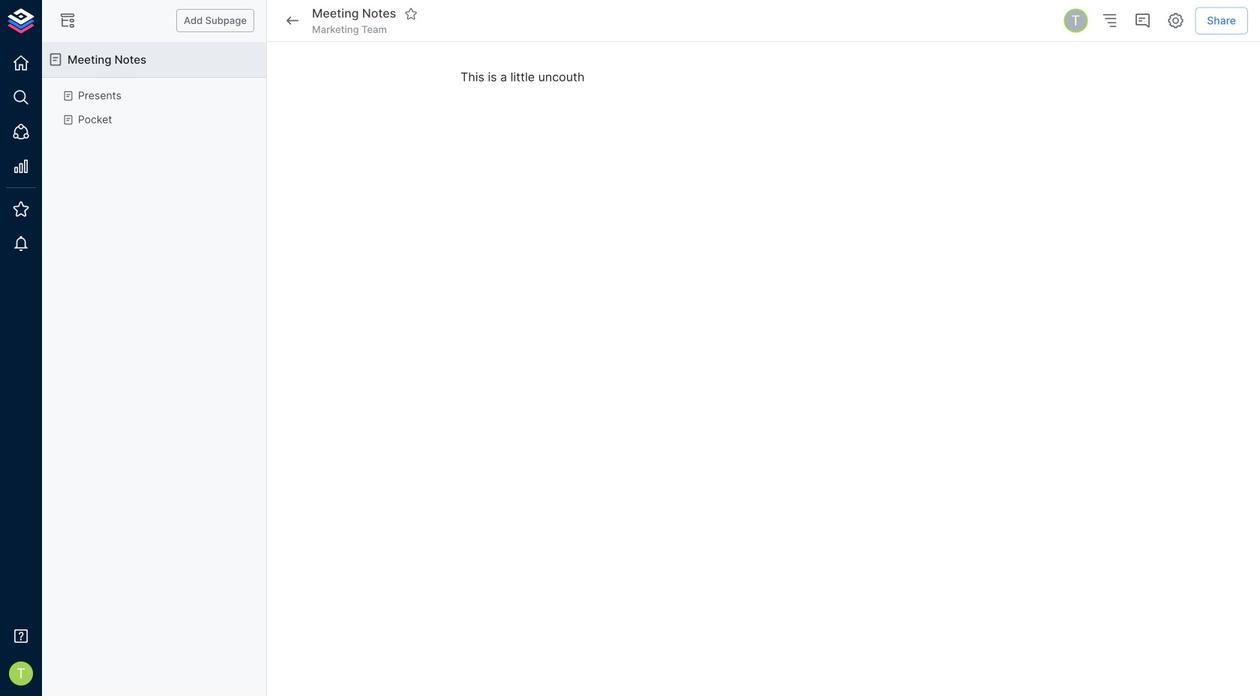 Task type: locate. For each thing, give the bounding box(es) containing it.
comments image
[[1134, 12, 1152, 30]]

go back image
[[284, 12, 302, 30]]

table of contents image
[[1101, 12, 1119, 30]]



Task type: vqa. For each thing, say whether or not it's contained in the screenshot.
tooltip at right top
no



Task type: describe. For each thing, give the bounding box(es) containing it.
favorite image
[[404, 7, 418, 21]]

settings image
[[1167, 12, 1185, 30]]

hide wiki image
[[59, 12, 77, 30]]



